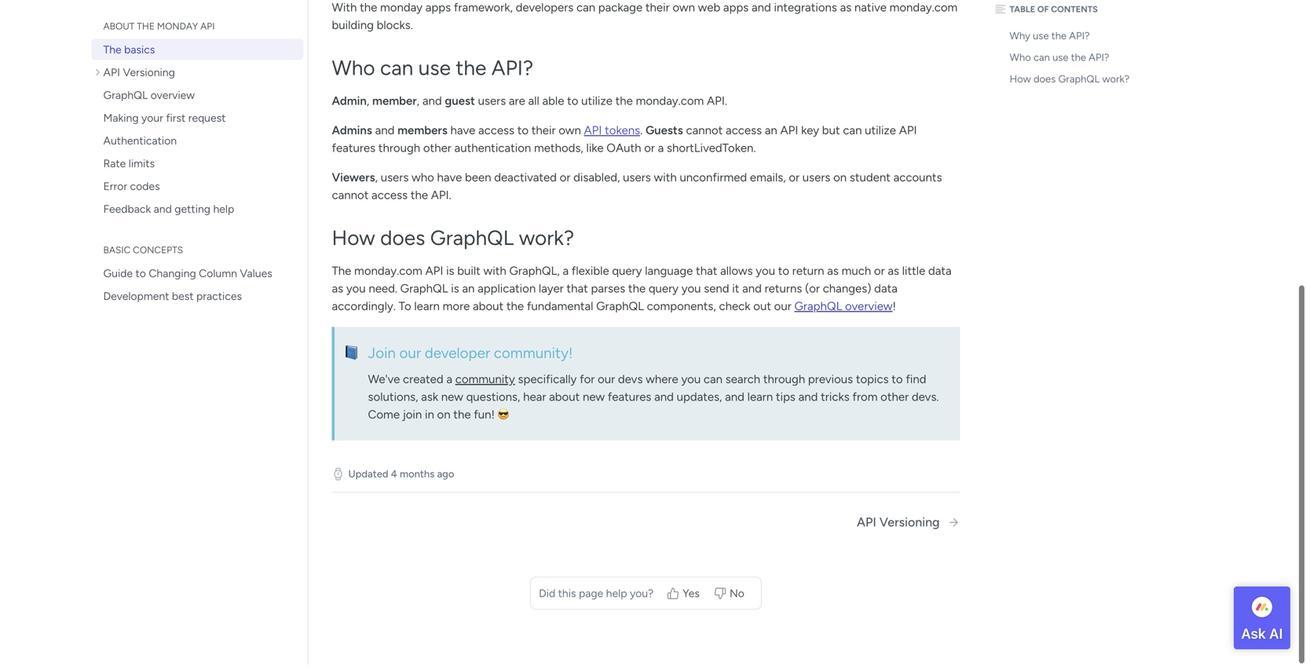 Task type: vqa. For each thing, say whether or not it's contained in the screenshot.
bottommost about
yes



Task type: locate. For each thing, give the bounding box(es) containing it.
on inside specifically for our devs where you can search through previous topics to find solutions, ask new questions, hear about new features and updates, and learn tips and tricks from other devs. come join in on the fun! 😎
[[437, 408, 451, 422]]

0 horizontal spatial how
[[332, 226, 375, 250]]

features
[[332, 141, 376, 156], [608, 390, 651, 405]]

return
[[792, 264, 824, 279]]

monday
[[380, 1, 423, 15], [157, 21, 198, 32]]

you up updates,
[[681, 373, 701, 387]]

to left the find
[[892, 373, 903, 387]]

have down guest
[[451, 124, 475, 138]]

use up guest
[[418, 56, 451, 80]]

versioning up 'graphql overview' in the top of the page
[[123, 66, 175, 79]]

1 vertical spatial work?
[[519, 226, 574, 250]]

0 vertical spatial have
[[451, 124, 475, 138]]

updates,
[[677, 390, 722, 405]]

1 horizontal spatial the
[[332, 264, 351, 279]]

column
[[199, 267, 237, 280]]

1 vertical spatial their
[[532, 124, 556, 138]]

0 horizontal spatial other
[[423, 141, 452, 156]]

0 vertical spatial that
[[696, 264, 718, 279]]

the inside "the monday.com api is built with graphql, a flexible query language that allows you to return as much or as little data as you need. graphql is an application layer that parses the query you send it and returns (or changes) data accordingly. to learn more about the fundamental graphql components, check out our"
[[332, 264, 351, 279]]

0 horizontal spatial use
[[418, 56, 451, 80]]

guide
[[103, 267, 133, 280]]

to inside "the monday.com api is built with graphql, a flexible query language that allows you to return as much or as little data as you need. graphql is an application layer that parses the query you send it and returns (or changes) data accordingly. to learn more about the fundamental graphql components, check out our"
[[778, 264, 790, 279]]

to right "able"
[[567, 94, 578, 108]]

student
[[850, 171, 891, 185]]

new down for
[[583, 390, 605, 405]]

viewers
[[332, 171, 375, 185]]

1 vertical spatial utilize
[[865, 124, 896, 138]]

cannot down viewers
[[332, 189, 369, 203]]

your
[[141, 112, 163, 125]]

and right tips in the bottom right of the page
[[799, 390, 818, 405]]

features inside specifically for our devs where you can search through previous topics to find solutions, ask new questions, hear about new features and updates, and learn tips and tricks from other devs. come join in on the fun! 😎
[[608, 390, 651, 405]]

apps right web
[[723, 1, 749, 15]]

tips
[[776, 390, 796, 405]]

api. down who
[[431, 189, 451, 203]]

member
[[372, 94, 417, 108]]

admins and members have access to their own api tokens . guests
[[332, 124, 683, 138]]

1 vertical spatial cannot
[[332, 189, 369, 203]]

1 vertical spatial monday
[[157, 21, 198, 32]]

who can use the api? up guest
[[332, 56, 533, 80]]

0 vertical spatial utilize
[[581, 94, 613, 108]]

0 horizontal spatial cannot
[[332, 189, 369, 203]]

graphql
[[1059, 73, 1100, 86], [103, 89, 148, 102], [430, 226, 514, 250], [400, 282, 448, 296], [596, 300, 644, 314], [795, 300, 842, 314]]

1 vertical spatial graphql overview link
[[795, 300, 893, 314]]

api
[[200, 21, 215, 32], [103, 66, 120, 79], [584, 124, 602, 138], [780, 124, 798, 138], [899, 124, 917, 138], [425, 264, 443, 279], [857, 515, 877, 530]]

1 horizontal spatial new
[[583, 390, 605, 405]]

0 horizontal spatial versioning
[[123, 66, 175, 79]]

the
[[360, 1, 377, 15], [137, 21, 155, 32], [1052, 30, 1067, 42], [1071, 51, 1086, 64], [456, 56, 486, 80], [616, 94, 633, 108], [411, 189, 428, 203], [628, 282, 646, 296], [507, 300, 524, 314], [453, 408, 471, 422]]

0 vertical spatial features
[[332, 141, 376, 156]]

practices
[[196, 290, 242, 303]]

1 horizontal spatial how
[[1010, 73, 1031, 86]]

users left who
[[381, 171, 409, 185]]

who
[[1010, 51, 1031, 64], [332, 56, 375, 80]]

ask
[[1241, 625, 1266, 642]]

how does graphql work? link
[[992, 69, 1165, 90]]

components,
[[647, 300, 716, 314]]

we've
[[368, 373, 400, 387]]

monday for apps
[[380, 1, 423, 15]]

0 horizontal spatial ,
[[367, 94, 369, 108]]

0 vertical spatial cannot
[[686, 124, 723, 138]]

graphql up making
[[103, 89, 148, 102]]

our right the join
[[399, 344, 421, 362]]

users
[[478, 94, 506, 108], [381, 171, 409, 185], [623, 171, 651, 185], [803, 171, 831, 185]]

making your first request
[[103, 112, 226, 125]]

error
[[103, 180, 127, 193]]

users down oauth
[[623, 171, 651, 185]]

have inside , users who have been deactivated or disabled, users with unconfirmed emails, or users on student accounts cannot access the api.
[[437, 171, 462, 185]]

can right but
[[843, 124, 862, 138]]

yes
[[683, 587, 700, 601]]

monday up the basics link
[[157, 21, 198, 32]]

versioning
[[123, 66, 175, 79], [880, 515, 940, 530]]

0 horizontal spatial features
[[332, 141, 376, 156]]

monday inside with the monday apps framework, developers can package their own web apps and integrations as native monday.com building blocks.
[[380, 1, 423, 15]]

graphql inside "link"
[[103, 89, 148, 102]]

0 horizontal spatial query
[[612, 264, 642, 279]]

overview for graphql overview !
[[845, 300, 893, 314]]

about down application
[[473, 300, 504, 314]]

monday.com up guests
[[636, 94, 704, 108]]

with inside "the monday.com api is built with graphql, a flexible query language that allows you to return as much or as little data as you need. graphql is an application layer that parses the query you send it and returns (or changes) data accordingly. to learn more about the fundamental graphql components, check out our"
[[484, 264, 507, 279]]

the inside with the monday apps framework, developers can package their own web apps and integrations as native monday.com building blocks.
[[360, 1, 377, 15]]

1 vertical spatial that
[[567, 282, 588, 296]]

overview up "first"
[[151, 89, 195, 102]]

overview inside graphql overview "link"
[[151, 89, 195, 102]]

1 horizontal spatial cannot
[[686, 124, 723, 138]]

no button
[[708, 582, 753, 606]]

how
[[1010, 73, 1031, 86], [332, 226, 375, 250]]

data up !
[[874, 282, 898, 296]]

new
[[441, 390, 463, 405], [583, 390, 605, 405]]

0 vertical spatial does
[[1034, 73, 1056, 86]]

web
[[698, 1, 721, 15]]

with the monday apps framework, developers can package their own web apps and integrations as native monday.com building blocks.
[[332, 1, 958, 33]]

that down flexible on the top of page
[[567, 282, 588, 296]]

data right little
[[928, 264, 952, 279]]

help left you?
[[606, 587, 627, 601]]

0 vertical spatial their
[[646, 1, 670, 15]]

0 horizontal spatial monday.com
[[354, 264, 422, 279]]

graphql overview link down changes)
[[795, 300, 893, 314]]

can for specifically for our devs where you can search through previous topics to find solutions, ask new questions, hear about new features and updates, and learn tips and tricks from other devs. come join in on the fun! 😎
[[704, 373, 723, 387]]

a inside "the monday.com api is built with graphql, a flexible query language that allows you to return as much or as little data as you need. graphql is an application layer that parses the query you send it and returns (or changes) data accordingly. to learn more about the fundamental graphql components, check out our"
[[563, 264, 569, 279]]

0 horizontal spatial api versioning
[[103, 66, 175, 79]]

watch image
[[332, 468, 344, 481]]

a
[[658, 141, 664, 156], [563, 264, 569, 279], [446, 373, 452, 387]]

you up 'returns'
[[756, 264, 775, 279]]

monday.com
[[890, 1, 958, 15], [636, 94, 704, 108], [354, 264, 422, 279]]

1 vertical spatial our
[[399, 344, 421, 362]]

api versioning link
[[92, 62, 304, 83], [857, 515, 960, 530]]

0 vertical spatial with
[[654, 171, 677, 185]]

1 horizontal spatial features
[[608, 390, 651, 405]]

an down built
[[462, 282, 475, 296]]

1 horizontal spatial data
[[928, 264, 952, 279]]

0 vertical spatial api versioning
[[103, 66, 175, 79]]

use right why
[[1033, 30, 1049, 42]]

1 horizontal spatial monday
[[380, 1, 423, 15]]

2 horizontal spatial a
[[658, 141, 664, 156]]

features down admins
[[332, 141, 376, 156]]

graphql up built
[[430, 226, 514, 250]]

0 vertical spatial an
[[765, 124, 778, 138]]

with up application
[[484, 264, 507, 279]]

other inside cannot access an api key but can utilize api features through other authentication methods, like oauth or a shortlivedtoken.
[[423, 141, 452, 156]]

and down where
[[654, 390, 674, 405]]

api versioning down basics
[[103, 66, 175, 79]]

on
[[834, 171, 847, 185], [437, 408, 451, 422]]

1 vertical spatial an
[[462, 282, 475, 296]]

best
[[172, 290, 194, 303]]

guide to changing column values
[[103, 267, 272, 280]]

1 horizontal spatial about
[[549, 390, 580, 405]]

accounts
[[894, 171, 942, 185]]

layer
[[539, 282, 564, 296]]

to up 'returns'
[[778, 264, 790, 279]]

2 horizontal spatial monday.com
[[890, 1, 958, 15]]

cannot up shortlivedtoken. on the top of the page
[[686, 124, 723, 138]]

our down 'returns'
[[774, 300, 792, 314]]

through down the members
[[378, 141, 420, 156]]

0 horizontal spatial on
[[437, 408, 451, 422]]

.
[[640, 124, 643, 138]]

have right who
[[437, 171, 462, 185]]

have for access
[[451, 124, 475, 138]]

monday up blocks.
[[380, 1, 423, 15]]

0 horizontal spatial api versioning link
[[92, 62, 304, 83]]

features down devs
[[608, 390, 651, 405]]

ask ai button
[[1234, 587, 1291, 650]]

api inside "the monday.com api is built with graphql, a flexible query language that allows you to return as much or as little data as you need. graphql is an application layer that parses the query you send it and returns (or changes) data accordingly. to learn more about the fundamental graphql components, check out our"
[[425, 264, 443, 279]]

2 horizontal spatial our
[[774, 300, 792, 314]]

feedback and getting help
[[103, 203, 234, 216]]

2 horizontal spatial access
[[726, 124, 762, 138]]

monday for api
[[157, 21, 198, 32]]

solutions,
[[368, 390, 418, 405]]

1 horizontal spatial through
[[763, 373, 805, 387]]

access inside cannot access an api key but can utilize api features through other authentication methods, like oauth or a shortlivedtoken.
[[726, 124, 762, 138]]

or right "much"
[[874, 264, 885, 279]]

as left native
[[840, 1, 852, 15]]

can down why use the api?
[[1034, 51, 1050, 64]]

native
[[855, 1, 887, 15]]

how down why
[[1010, 73, 1031, 86]]

(or
[[805, 282, 820, 296]]

1 horizontal spatial versioning
[[880, 515, 940, 530]]

overview for graphql overview
[[151, 89, 195, 102]]

can inside with the monday apps framework, developers can package their own web apps and integrations as native monday.com building blocks.
[[577, 1, 595, 15]]

0 vertical spatial query
[[612, 264, 642, 279]]

own left web
[[673, 1, 695, 15]]

development best practices
[[103, 290, 242, 303]]

0 horizontal spatial monday
[[157, 21, 198, 32]]

utilize up student
[[865, 124, 896, 138]]

the down who
[[411, 189, 428, 203]]

can up member
[[380, 56, 413, 80]]

1 horizontal spatial ,
[[375, 171, 378, 185]]

1 horizontal spatial that
[[696, 264, 718, 279]]

development
[[103, 290, 169, 303]]

to
[[399, 300, 411, 314]]

use down why use the api?
[[1053, 51, 1069, 64]]

, left member
[[367, 94, 369, 108]]

how does graphql work? down who can use the api? link at the top of page
[[1010, 73, 1130, 86]]

with inside , users who have been deactivated or disabled, users with unconfirmed emails, or users on student accounts cannot access the api.
[[654, 171, 677, 185]]

overview
[[151, 89, 195, 102], [845, 300, 893, 314]]

😎
[[498, 408, 510, 422]]

0 horizontal spatial api.
[[431, 189, 451, 203]]

2 horizontal spatial ,
[[417, 94, 420, 108]]

allows
[[720, 264, 753, 279]]

new down we've created a community
[[441, 390, 463, 405]]

help right getting
[[213, 203, 234, 216]]

about
[[473, 300, 504, 314], [549, 390, 580, 405]]

guest
[[445, 94, 475, 108]]

1 vertical spatial on
[[437, 408, 451, 422]]

about the monday api
[[103, 21, 215, 32]]

community
[[455, 373, 515, 387]]

0 vertical spatial through
[[378, 141, 420, 156]]

development best practices link
[[92, 286, 304, 307]]

query up parses at the left of the page
[[612, 264, 642, 279]]

2 vertical spatial a
[[446, 373, 452, 387]]

updated
[[348, 468, 388, 481]]

0 vertical spatial the
[[103, 43, 122, 57]]

data
[[928, 264, 952, 279], [874, 282, 898, 296]]

1 vertical spatial help
[[606, 587, 627, 601]]

apps left framework, at top
[[426, 1, 451, 15]]

does down who can use the api? link at the top of page
[[1034, 73, 1056, 86]]

0 horizontal spatial overview
[[151, 89, 195, 102]]

0 horizontal spatial graphql overview link
[[92, 85, 304, 106]]

the up accordingly.
[[332, 264, 351, 279]]

have for been
[[437, 171, 462, 185]]

1 horizontal spatial own
[[673, 1, 695, 15]]

through
[[378, 141, 420, 156], [763, 373, 805, 387]]

own up methods,
[[559, 124, 581, 138]]

does up "need."
[[380, 226, 425, 250]]

out
[[754, 300, 771, 314]]

can left package
[[577, 1, 595, 15]]

0 vertical spatial own
[[673, 1, 695, 15]]

did
[[539, 587, 556, 601]]

guests
[[646, 124, 683, 138]]

how does graphql work?
[[1010, 73, 1130, 86], [332, 226, 574, 250]]

on left student
[[834, 171, 847, 185]]

is up the more
[[451, 282, 459, 296]]

able
[[542, 94, 564, 108]]

can inside specifically for our devs where you can search through previous topics to find solutions, ask new questions, hear about new features and updates, and learn tips and tricks from other devs. come join in on the fun! 😎
[[704, 373, 723, 387]]

api tokens link
[[584, 124, 640, 138]]

0 horizontal spatial own
[[559, 124, 581, 138]]

2 new from the left
[[583, 390, 605, 405]]

1 vertical spatial learn
[[748, 390, 773, 405]]

but
[[822, 124, 840, 138]]

can inside cannot access an api key but can utilize api features through other authentication methods, like oauth or a shortlivedtoken.
[[843, 124, 862, 138]]

1 horizontal spatial on
[[834, 171, 847, 185]]

1 new from the left
[[441, 390, 463, 405]]

0 vertical spatial on
[[834, 171, 847, 185]]

and left integrations
[[752, 1, 771, 15]]

an
[[765, 124, 778, 138], [462, 282, 475, 296]]

1 horizontal spatial an
[[765, 124, 778, 138]]

1 horizontal spatial our
[[598, 373, 615, 387]]

utilize
[[581, 94, 613, 108], [865, 124, 896, 138]]

0 vertical spatial monday.com
[[890, 1, 958, 15]]

who up the admin
[[332, 56, 375, 80]]

an inside "the monday.com api is built with graphql, a flexible query language that allows you to return as much or as little data as you need. graphql is an application layer that parses the query you send it and returns (or changes) data accordingly. to learn more about the fundamental graphql components, check out our"
[[462, 282, 475, 296]]

and down member
[[375, 124, 395, 138]]

our inside "the monday.com api is built with graphql, a flexible query language that allows you to return as much or as little data as you need. graphql is an application layer that parses the query you send it and returns (or changes) data accordingly. to learn more about the fundamental graphql components, check out our"
[[774, 300, 792, 314]]

1 horizontal spatial other
[[881, 390, 909, 405]]

who down why
[[1010, 51, 1031, 64]]

can up updates,
[[704, 373, 723, 387]]

monday.com inside with the monday apps framework, developers can package their own web apps and integrations as native monday.com building blocks.
[[890, 1, 958, 15]]

changing
[[149, 267, 196, 280]]

0 horizontal spatial an
[[462, 282, 475, 296]]

through inside cannot access an api key but can utilize api features through other authentication methods, like oauth or a shortlivedtoken.
[[378, 141, 420, 156]]

the left 'fun!'
[[453, 408, 471, 422]]

api versioning left arrow right2 icon
[[857, 515, 940, 530]]

1 horizontal spatial api.
[[707, 94, 727, 108]]

help for page
[[606, 587, 627, 601]]

cannot
[[686, 124, 723, 138], [332, 189, 369, 203]]

overview down changes)
[[845, 300, 893, 314]]

parses
[[591, 282, 625, 296]]

0 vertical spatial about
[[473, 300, 504, 314]]

admin , member , and guest users are all able to utilize the monday.com api.
[[332, 94, 727, 108]]

1 vertical spatial about
[[549, 390, 580, 405]]

no
[[730, 587, 745, 601]]

utilize up api tokens 'link' on the top left
[[581, 94, 613, 108]]

members
[[398, 124, 448, 138]]

the down why use the api? link
[[1071, 51, 1086, 64]]

how does graphql work? up built
[[332, 226, 574, 250]]

1 horizontal spatial api versioning link
[[857, 515, 960, 530]]

access up 'authentication'
[[478, 124, 515, 138]]

1 vertical spatial api.
[[431, 189, 451, 203]]

api? up the are
[[492, 56, 533, 80]]

1 horizontal spatial monday.com
[[636, 94, 704, 108]]

getting
[[175, 203, 211, 216]]

questions,
[[466, 390, 520, 405]]

error codes link
[[92, 176, 304, 197]]

, left who
[[375, 171, 378, 185]]

monday.com right native
[[890, 1, 958, 15]]

0 vertical spatial overview
[[151, 89, 195, 102]]

0 vertical spatial learn
[[414, 300, 440, 314]]

, up the members
[[417, 94, 420, 108]]

1 apps from the left
[[426, 1, 451, 15]]

ask
[[421, 390, 438, 405]]

work? down who can use the api? link at the top of page
[[1102, 73, 1130, 86]]

1 horizontal spatial work?
[[1102, 73, 1130, 86]]

1 horizontal spatial graphql overview link
[[795, 300, 893, 314]]

authentication
[[103, 134, 177, 148]]

you inside specifically for our devs where you can search through previous topics to find solutions, ask new questions, hear about new features and updates, and learn tips and tricks from other devs. come join in on the fun! 😎
[[681, 373, 701, 387]]

0 horizontal spatial data
[[874, 282, 898, 296]]

about down the specifically
[[549, 390, 580, 405]]

0 horizontal spatial who
[[332, 56, 375, 80]]

the for the monday.com api is built with graphql, a flexible query language that allows you to return as much or as little data as you need. graphql is an application layer that parses the query you send it and returns (or changes) data accordingly. to learn more about the fundamental graphql components, check out our
[[332, 264, 351, 279]]

to inside specifically for our devs where you can search through previous topics to find solutions, ask new questions, hear about new features and updates, and learn tips and tricks from other devs. come join in on the fun! 😎
[[892, 373, 903, 387]]

0 vertical spatial graphql overview link
[[92, 85, 304, 106]]

you up accordingly.
[[346, 282, 366, 296]]

monday.com up "need."
[[354, 264, 422, 279]]

0 vertical spatial how does graphql work?
[[1010, 73, 1130, 86]]

you up components, on the top of page
[[682, 282, 701, 296]]

request
[[188, 112, 226, 125]]

0 horizontal spatial through
[[378, 141, 420, 156]]

that up send on the top
[[696, 264, 718, 279]]

1 horizontal spatial with
[[654, 171, 677, 185]]

cannot inside , users who have been deactivated or disabled, users with unconfirmed emails, or users on student accounts cannot access the api.
[[332, 189, 369, 203]]

access up shortlivedtoken. on the top of the page
[[726, 124, 762, 138]]

an left key
[[765, 124, 778, 138]]

yes button
[[662, 582, 708, 606]]

previous
[[808, 373, 853, 387]]

with down guests
[[654, 171, 677, 185]]



Task type: describe. For each thing, give the bounding box(es) containing it.
0 horizontal spatial work?
[[519, 226, 574, 250]]

thumbs down1 image
[[714, 588, 727, 600]]

and down search
[[725, 390, 745, 405]]

why
[[1010, 30, 1031, 42]]

need.
[[369, 282, 397, 296]]

the inside , users who have been deactivated or disabled, users with unconfirmed emails, or users on student accounts cannot access the api.
[[411, 189, 428, 203]]

feedback
[[103, 203, 151, 216]]

1 horizontal spatial who
[[1010, 51, 1031, 64]]

for
[[580, 373, 595, 387]]

devs.
[[912, 390, 939, 405]]

1 horizontal spatial does
[[1034, 73, 1056, 86]]

built
[[457, 264, 481, 279]]

users down key
[[803, 171, 831, 185]]

community link
[[455, 373, 515, 387]]

the up guest
[[456, 56, 486, 80]]

about inside specifically for our devs where you can search through previous topics to find solutions, ask new questions, hear about new features and updates, and learn tips and tricks from other devs. come join in on the fun! 😎
[[549, 390, 580, 405]]

the up basics
[[137, 21, 155, 32]]

emails,
[[750, 171, 786, 185]]

the basics
[[103, 43, 155, 57]]

flexible
[[572, 264, 609, 279]]

tricks
[[821, 390, 850, 405]]

can for cannot access an api key but can utilize api features through other authentication methods, like oauth or a shortlivedtoken.
[[843, 124, 862, 138]]

making
[[103, 112, 139, 125]]

0 vertical spatial api versioning link
[[92, 62, 304, 83]]

the for the basics
[[103, 43, 122, 57]]

send
[[704, 282, 729, 296]]

1 vertical spatial how does graphql work?
[[332, 226, 574, 250]]

and left guest
[[422, 94, 442, 108]]

about inside "the monday.com api is built with graphql, a flexible query language that allows you to return as much or as little data as you need. graphql is an application layer that parses the query you send it and returns (or changes) data accordingly. to learn more about the fundamental graphql components, check out our"
[[473, 300, 504, 314]]

shortlivedtoken.
[[667, 141, 756, 156]]

can for with the monday apps framework, developers can package their own web apps and integrations as native monday.com building blocks.
[[577, 1, 595, 15]]

like
[[586, 141, 604, 156]]

integrations
[[774, 1, 837, 15]]

to down the are
[[517, 124, 529, 138]]

0 vertical spatial work?
[[1102, 73, 1130, 86]]

rate limits
[[103, 157, 155, 170]]

hear
[[523, 390, 546, 405]]

join our developer community!
[[368, 344, 573, 362]]

the down application
[[507, 300, 524, 314]]

or down methods,
[[560, 171, 571, 185]]

0 horizontal spatial who can use the api?
[[332, 56, 533, 80]]

1 vertical spatial monday.com
[[636, 94, 704, 108]]

and down the codes
[[154, 203, 172, 216]]

cannot access an api key but can utilize api features through other authentication methods, like oauth or a shortlivedtoken.
[[332, 124, 917, 156]]

api. inside , users who have been deactivated or disabled, users with unconfirmed emails, or users on student accounts cannot access the api.
[[431, 189, 451, 203]]

2 apps from the left
[[723, 1, 749, 15]]

can inside who can use the api? link
[[1034, 51, 1050, 64]]

help for getting
[[213, 203, 234, 216]]

to right guide
[[135, 267, 146, 280]]

building
[[332, 18, 374, 33]]

as up accordingly.
[[332, 282, 343, 296]]

making your first request link
[[92, 108, 304, 129]]

1 vertical spatial api versioning link
[[857, 515, 960, 530]]

admins
[[332, 124, 372, 138]]

or inside "the monday.com api is built with graphql, a flexible query language that allows you to return as much or as little data as you need. graphql is an application layer that parses the query you send it and returns (or changes) data accordingly. to learn more about the fundamental graphql components, check out our"
[[874, 264, 885, 279]]

we've created a community
[[368, 373, 515, 387]]

0 horizontal spatial our
[[399, 344, 421, 362]]

api? up who can use the api? link at the top of page
[[1069, 30, 1090, 42]]

fundamental
[[527, 300, 593, 314]]

graphql,
[[509, 264, 560, 279]]

graphql overview
[[103, 89, 195, 102]]

the basics link
[[92, 39, 304, 60]]

2 horizontal spatial use
[[1053, 51, 1069, 64]]

deactivated
[[494, 171, 557, 185]]

unconfirmed
[[680, 171, 747, 185]]

graphql down (or
[[795, 300, 842, 314]]

basics
[[124, 43, 155, 57]]

through inside specifically for our devs where you can search through previous topics to find solutions, ask new questions, hear about new features and updates, and learn tips and tricks from other devs. come join in on the fun! 😎
[[763, 373, 805, 387]]

created
[[403, 373, 444, 387]]

and inside "the monday.com api is built with graphql, a flexible query language that allows you to return as much or as little data as you need. graphql is an application layer that parses the query you send it and returns (or changes) data accordingly. to learn more about the fundamental graphql components, check out our"
[[742, 282, 762, 296]]

graphql down who can use the api? link at the top of page
[[1059, 73, 1100, 86]]

rate
[[103, 157, 126, 170]]

features inside cannot access an api key but can utilize api features through other authentication methods, like oauth or a shortlivedtoken.
[[332, 141, 376, 156]]

1 vertical spatial own
[[559, 124, 581, 138]]

📘
[[344, 344, 359, 362]]

1 horizontal spatial use
[[1033, 30, 1049, 42]]

1 vertical spatial query
[[649, 282, 679, 296]]

utilize inside cannot access an api key but can utilize api features through other authentication methods, like oauth or a shortlivedtoken.
[[865, 124, 896, 138]]

admin
[[332, 94, 367, 108]]

updated 4 months ago
[[348, 468, 454, 481]]

the up who can use the api? link at the top of page
[[1052, 30, 1067, 42]]

why use the api?
[[1010, 30, 1090, 42]]

1 horizontal spatial access
[[478, 124, 515, 138]]

the inside specifically for our devs where you can search through previous topics to find solutions, ask new questions, hear about new features and updates, and learn tips and tricks from other devs. come join in on the fun! 😎
[[453, 408, 471, 422]]

framework,
[[454, 1, 513, 15]]

and inside with the monday apps framework, developers can package their own web apps and integrations as native monday.com building blocks.
[[752, 1, 771, 15]]

arrow right2 image
[[948, 516, 960, 529]]

1 vertical spatial versioning
[[880, 515, 940, 530]]

as inside with the monday apps framework, developers can package their own web apps and integrations as native monday.com building blocks.
[[840, 1, 852, 15]]

page
[[579, 587, 603, 601]]

0 vertical spatial how
[[1010, 73, 1031, 86]]

fun!
[[474, 408, 495, 422]]

developers
[[516, 1, 574, 15]]

find
[[906, 373, 927, 387]]

months
[[400, 468, 435, 481]]

this
[[558, 587, 576, 601]]

thumbs up 2 image
[[667, 588, 680, 600]]

1 horizontal spatial who can use the api?
[[1010, 51, 1110, 64]]

on inside , users who have been deactivated or disabled, users with unconfirmed emails, or users on student accounts cannot access the api.
[[834, 171, 847, 185]]

rate limits link
[[92, 153, 304, 174]]

specifically for our devs where you can search through previous topics to find solutions, ask new questions, hear about new features and updates, and learn tips and tricks from other devs. come join in on the fun! 😎
[[368, 373, 939, 422]]

or right emails,
[[789, 171, 800, 185]]

check
[[719, 300, 751, 314]]

authentication
[[454, 141, 531, 156]]

an inside cannot access an api key but can utilize api features through other authentication methods, like oauth or a shortlivedtoken.
[[765, 124, 778, 138]]

1 vertical spatial is
[[451, 282, 459, 296]]

the right parses at the left of the page
[[628, 282, 646, 296]]

come
[[368, 408, 400, 422]]

users left the are
[[478, 94, 506, 108]]

other inside specifically for our devs where you can search through previous topics to find solutions, ask new questions, hear about new features and updates, and learn tips and tricks from other devs. come join in on the fun! 😎
[[881, 390, 909, 405]]

own inside with the monday apps framework, developers can package their own web apps and integrations as native monday.com building blocks.
[[673, 1, 695, 15]]

1 vertical spatial how
[[332, 226, 375, 250]]

project logo image
[[1250, 595, 1275, 620]]

who
[[412, 171, 434, 185]]

0 horizontal spatial utilize
[[581, 94, 613, 108]]

0 vertical spatial versioning
[[123, 66, 175, 79]]

cannot inside cannot access an api key but can utilize api features through other authentication methods, like oauth or a shortlivedtoken.
[[686, 124, 723, 138]]

basic concepts
[[103, 245, 183, 256]]

join
[[403, 408, 422, 422]]

our inside specifically for our devs where you can search through previous topics to find solutions, ask new questions, hear about new features and updates, and learn tips and tricks from other devs. come join in on the fun! 😎
[[598, 373, 615, 387]]

error codes
[[103, 180, 160, 193]]

from
[[853, 390, 878, 405]]

changes)
[[823, 282, 872, 296]]

authentication link
[[92, 130, 304, 152]]

show subpages for api versioning image
[[95, 67, 103, 78]]

0 horizontal spatial a
[[446, 373, 452, 387]]

1 horizontal spatial how does graphql work?
[[1010, 73, 1130, 86]]

as left little
[[888, 264, 899, 279]]

!
[[893, 300, 896, 314]]

learn inside "the monday.com api is built with graphql, a flexible query language that allows you to return as much or as little data as you need. graphql is an application layer that parses the query you send it and returns (or changes) data accordingly. to learn more about the fundamental graphql components, check out our"
[[414, 300, 440, 314]]

access inside , users who have been deactivated or disabled, users with unconfirmed emails, or users on student accounts cannot access the api.
[[372, 189, 408, 203]]

the up tokens
[[616, 94, 633, 108]]

you?
[[630, 587, 654, 601]]

1 vertical spatial data
[[874, 282, 898, 296]]

0 vertical spatial is
[[446, 264, 454, 279]]

monday.com inside "the monday.com api is built with graphql, a flexible query language that allows you to return as much or as little data as you need. graphql is an application layer that parses the query you send it and returns (or changes) data accordingly. to learn more about the fundamental graphql components, check out our"
[[354, 264, 422, 279]]

all
[[528, 94, 539, 108]]

key
[[801, 124, 819, 138]]

codes
[[130, 180, 160, 193]]

topics
[[856, 373, 889, 387]]

search
[[726, 373, 760, 387]]

it
[[732, 282, 739, 296]]

devs
[[618, 373, 643, 387]]

did this page help you?
[[539, 587, 654, 601]]

as up changes)
[[827, 264, 839, 279]]

a inside cannot access an api key but can utilize api features through other authentication methods, like oauth or a shortlivedtoken.
[[658, 141, 664, 156]]

0 horizontal spatial does
[[380, 226, 425, 250]]

1 vertical spatial api versioning
[[857, 515, 940, 530]]

graphql up to
[[400, 282, 448, 296]]

learn inside specifically for our devs where you can search through previous topics to find solutions, ask new questions, hear about new features and updates, and learn tips and tricks from other devs. come join in on the fun! 😎
[[748, 390, 773, 405]]

graphql down parses at the left of the page
[[596, 300, 644, 314]]

little
[[902, 264, 926, 279]]

tokens
[[605, 124, 640, 138]]

who can use the api? link
[[992, 47, 1165, 69]]

values
[[240, 267, 272, 280]]

or inside cannot access an api key but can utilize api features through other authentication methods, like oauth or a shortlivedtoken.
[[644, 141, 655, 156]]

first
[[166, 112, 186, 125]]

more
[[443, 300, 470, 314]]

ask ai
[[1241, 625, 1283, 642]]

accordingly.
[[332, 300, 396, 314]]

, inside , users who have been deactivated or disabled, users with unconfirmed emails, or users on student accounts cannot access the api.
[[375, 171, 378, 185]]

oauth
[[607, 141, 641, 156]]

in
[[425, 408, 434, 422]]

api? down why use the api? link
[[1089, 51, 1110, 64]]

methods,
[[534, 141, 584, 156]]

0 horizontal spatial that
[[567, 282, 588, 296]]

0 vertical spatial api.
[[707, 94, 727, 108]]

their inside with the monday apps framework, developers can package their own web apps and integrations as native monday.com building blocks.
[[646, 1, 670, 15]]



